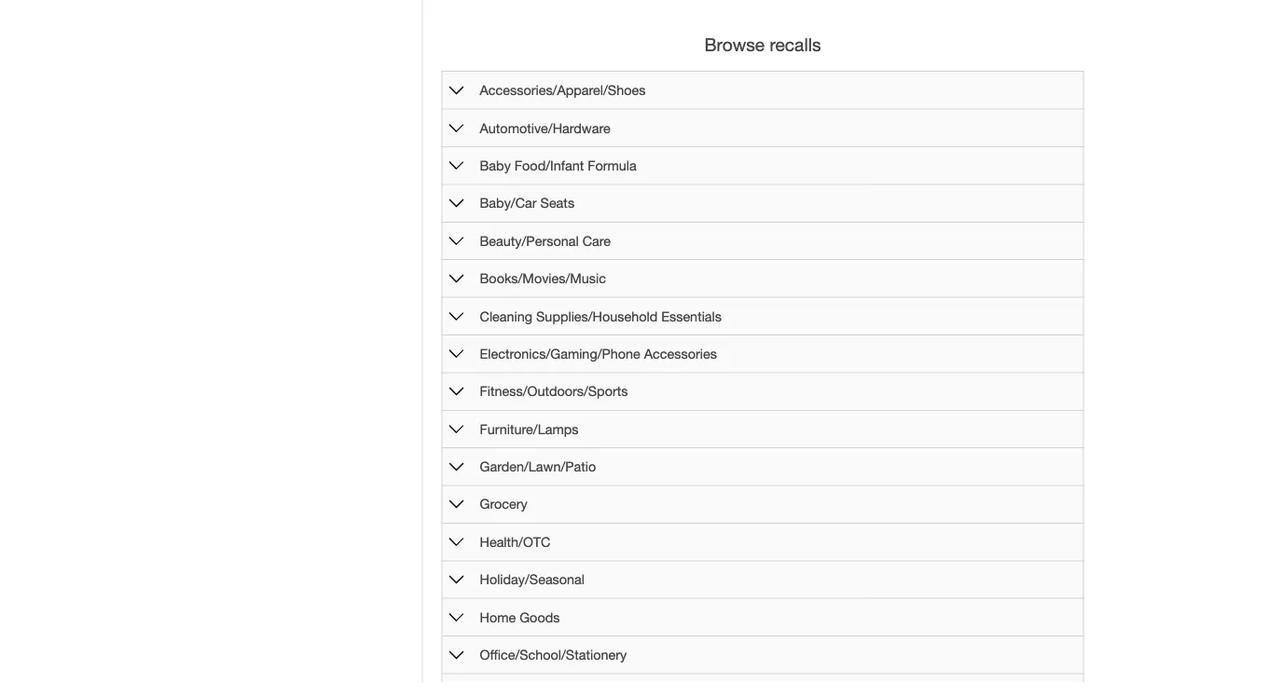Task type: locate. For each thing, give the bounding box(es) containing it.
baby food/infant formula link
[[480, 158, 637, 173]]

circle arrow e image for cleaning supplies/household essentials
[[449, 309, 464, 324]]

6 circle arrow e image from the top
[[449, 460, 464, 475]]

6 circle arrow e image from the top
[[449, 535, 464, 550]]

books/movies/music link
[[480, 271, 606, 286]]

4 circle arrow e image from the top
[[449, 384, 464, 399]]

9 circle arrow e image from the top
[[449, 648, 464, 663]]

holiday/seasonal link
[[480, 572, 585, 588]]

home goods
[[480, 610, 560, 625]]

cleaning supplies/household essentials
[[480, 309, 722, 324]]

beauty/personal
[[480, 233, 579, 249]]

7 circle arrow e image from the top
[[449, 573, 464, 588]]

3 circle arrow e image from the top
[[449, 347, 464, 362]]

5 circle arrow e image from the top
[[449, 309, 464, 324]]

8 circle arrow e image from the top
[[449, 610, 464, 625]]

circle arrow e image for electronics/gaming/phone accessories
[[449, 347, 464, 362]]

7 circle arrow e image from the top
[[449, 497, 464, 512]]

5 circle arrow e image from the top
[[449, 422, 464, 437]]

2 circle arrow e image from the top
[[449, 196, 464, 211]]

formula
[[588, 158, 637, 173]]

2 circle arrow e image from the top
[[449, 158, 464, 173]]

accessories/apparel/shoes
[[480, 82, 646, 98]]

food/infant
[[515, 158, 584, 173]]

1 circle arrow e image from the top
[[449, 121, 464, 136]]

cleaning
[[480, 309, 533, 324]]

3 circle arrow e image from the top
[[449, 234, 464, 249]]

garden/lawn/patio
[[480, 459, 596, 475]]

baby/car seats link
[[480, 196, 575, 211]]

health/otc link
[[480, 535, 551, 550]]

furniture/lamps
[[480, 422, 579, 437]]

care
[[583, 233, 611, 249]]

circle arrow e image for baby/car seats
[[449, 196, 464, 211]]

1 circle arrow e image from the top
[[449, 83, 464, 98]]

circle arrow e image
[[449, 121, 464, 136], [449, 158, 464, 173], [449, 347, 464, 362], [449, 384, 464, 399], [449, 422, 464, 437], [449, 535, 464, 550], [449, 573, 464, 588]]

recalls
[[770, 33, 821, 54]]

circle arrow e image
[[449, 83, 464, 98], [449, 196, 464, 211], [449, 234, 464, 249], [449, 271, 464, 286], [449, 309, 464, 324], [449, 460, 464, 475], [449, 497, 464, 512], [449, 610, 464, 625], [449, 648, 464, 663]]

4 circle arrow e image from the top
[[449, 271, 464, 286]]

grocery
[[480, 497, 528, 512]]

home goods link
[[480, 610, 560, 625]]

circle arrow e image for home goods
[[449, 610, 464, 625]]



Task type: describe. For each thing, give the bounding box(es) containing it.
office/school/stationery link
[[480, 648, 627, 663]]

circle arrow e image for furniture/lamps
[[449, 422, 464, 437]]

browse
[[705, 33, 765, 54]]

circle arrow e image for accessories/apparel/shoes
[[449, 83, 464, 98]]

electronics/gaming/phone accessories link
[[480, 346, 717, 362]]

baby food/infant formula
[[480, 158, 637, 173]]

circle arrow e image for baby food/infant formula
[[449, 158, 464, 173]]

automotive/hardware link
[[480, 120, 611, 136]]

circle arrow e image for automotive/hardware
[[449, 121, 464, 136]]

holiday/seasonal
[[480, 572, 585, 588]]

books/movies/music
[[480, 271, 606, 286]]

garden/lawn/patio link
[[480, 459, 596, 475]]

circle arrow e image for grocery
[[449, 497, 464, 512]]

baby/car
[[480, 196, 537, 211]]

automotive/hardware
[[480, 120, 611, 136]]

seats
[[541, 196, 575, 211]]

goods
[[520, 610, 560, 625]]

health/otc
[[480, 535, 551, 550]]

beauty/personal care
[[480, 233, 611, 249]]

home
[[480, 610, 516, 625]]

baby
[[480, 158, 511, 173]]

baby/car seats
[[480, 196, 575, 211]]

electronics/gaming/phone accessories
[[480, 346, 717, 362]]

fitness/outdoors/sports link
[[480, 384, 628, 399]]

beauty/personal care link
[[480, 233, 611, 249]]

office/school/stationery
[[480, 648, 627, 663]]

circle arrow e image for office/school/stationery
[[449, 648, 464, 663]]

browse recalls
[[705, 33, 821, 54]]

electronics/gaming/phone
[[480, 346, 641, 362]]

circle arrow e image for books/movies/music
[[449, 271, 464, 286]]

circle arrow e image for holiday/seasonal
[[449, 573, 464, 588]]

grocery link
[[480, 497, 528, 512]]

fitness/outdoors/sports
[[480, 384, 628, 399]]

accessories/apparel/shoes link
[[480, 82, 646, 98]]

circle arrow e image for beauty/personal care
[[449, 234, 464, 249]]

supplies/household
[[536, 309, 658, 324]]

circle arrow e image for garden/lawn/patio
[[449, 460, 464, 475]]

accessories
[[644, 346, 717, 362]]

essentials
[[661, 309, 722, 324]]

circle arrow e image for fitness/outdoors/sports
[[449, 384, 464, 399]]

circle arrow e image for health/otc
[[449, 535, 464, 550]]

furniture/lamps link
[[480, 422, 579, 437]]

cleaning supplies/household essentials link
[[480, 309, 722, 324]]



Task type: vqa. For each thing, say whether or not it's contained in the screenshot.
Grocery Link in the bottom of the page
yes



